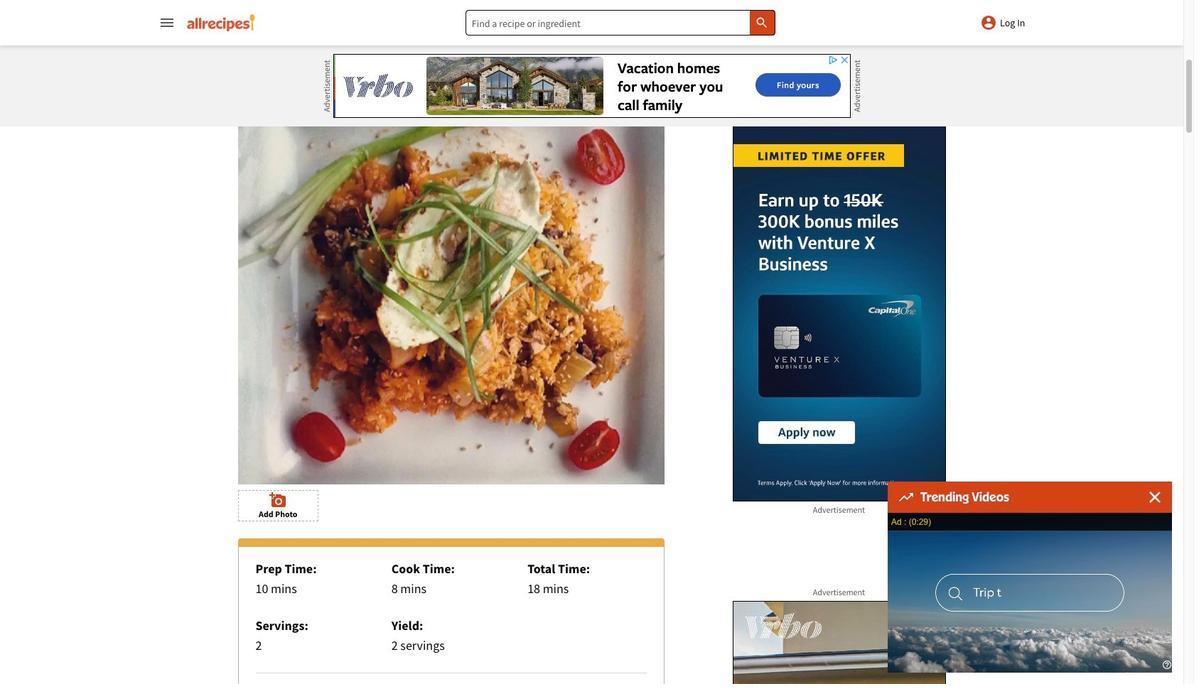 Task type: locate. For each thing, give the bounding box(es) containing it.
visit allrecipes' homepage image
[[187, 14, 255, 31]]

None search field
[[466, 10, 776, 36]]

advertisement element
[[333, 54, 851, 118], [733, 75, 946, 502], [733, 602, 946, 685]]

trending image
[[900, 494, 914, 502]]

video player application
[[888, 513, 1173, 673]]

banner
[[0, 0, 1184, 685]]

menu image
[[158, 14, 175, 31]]

add photo image
[[270, 492, 287, 509]]



Task type: describe. For each thing, give the bounding box(es) containing it.
account image
[[981, 14, 998, 31]]

Find a recipe or ingredient text field
[[466, 10, 776, 36]]

click to search image
[[755, 16, 770, 30]]

print this article. element
[[386, 5, 441, 19]]



Task type: vqa. For each thing, say whether or not it's contained in the screenshot.
the There's
no



